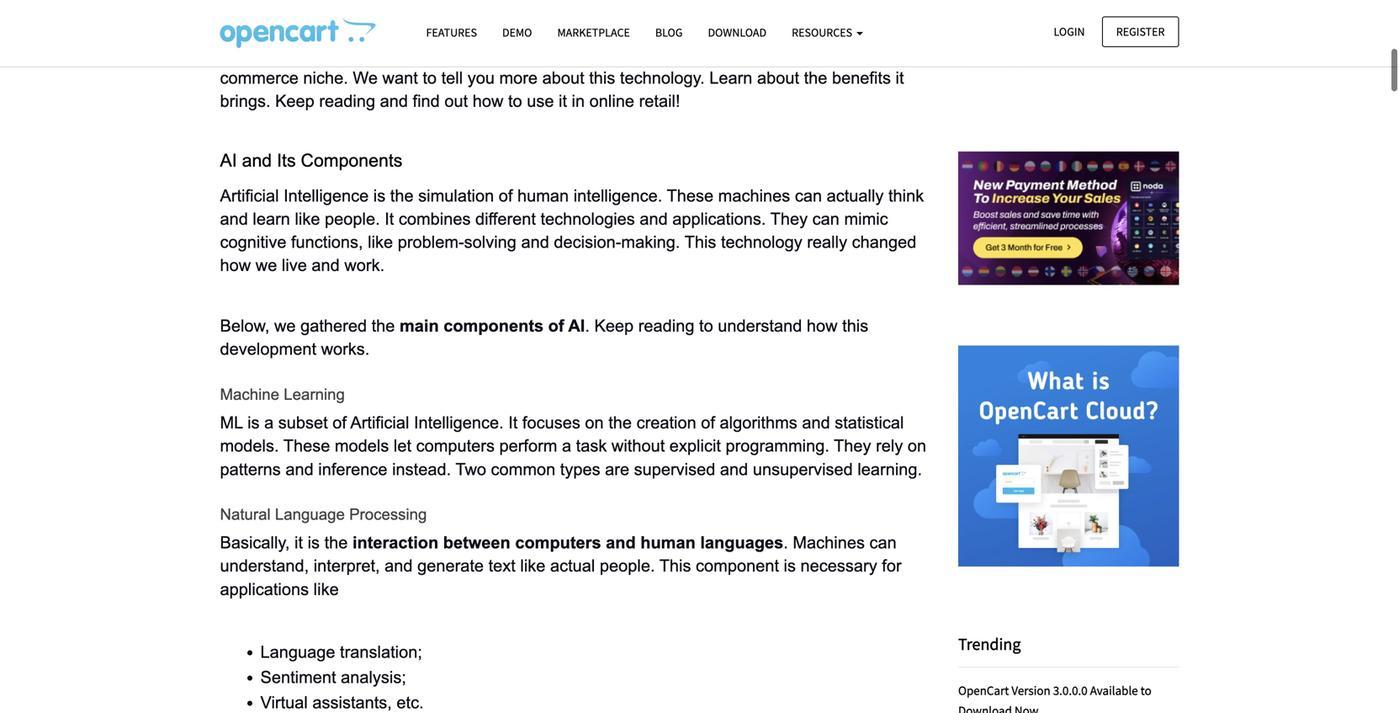 Task type: describe. For each thing, give the bounding box(es) containing it.
2 horizontal spatial it
[[896, 69, 905, 87]]

to inside the opencart version 3.0.0.0 available to download now
[[1141, 682, 1152, 698]]

learn
[[253, 209, 290, 228]]

intelligence
[[284, 186, 369, 205]]

1 vertical spatial on
[[585, 413, 604, 432]]

2 about from the left
[[758, 69, 800, 87]]

applications.
[[673, 209, 766, 228]]

the up lives
[[433, 22, 456, 41]]

and up niche.
[[289, 45, 318, 64]]

1 vertical spatial can
[[813, 209, 840, 228]]

we
[[353, 69, 378, 87]]

an
[[667, 45, 686, 64]]

functions,
[[291, 233, 363, 251]]

subset
[[278, 413, 328, 432]]

. for main components of ai
[[585, 317, 590, 335]]

lives
[[418, 45, 451, 64]]

use
[[527, 92, 554, 110]]

types
[[561, 460, 601, 478]]

download inside the opencart version 3.0.0.0 available to download now
[[959, 702, 1013, 713]]

task
[[576, 437, 607, 455]]

benefits
[[833, 69, 892, 87]]

can inside . machines can understand, interpret, and generate text like actual people. this component is necessary for applications like
[[870, 533, 897, 552]]

solving
[[464, 233, 517, 251]]

they inside artificial intelligence is the simulation of human intelligence. these machines can actually think and learn like people. it combines different technologies and applications. they can mimic cognitive functions, like problem-solving and decision-making. this technology really changed how we live and work.
[[771, 209, 808, 228]]

is inside . machines can understand, interpret, and generate text like actual people. this component is necessary for applications like
[[784, 557, 796, 575]]

the up "interpret,"
[[325, 533, 348, 552]]

interpret,
[[314, 557, 380, 575]]

explicit
[[670, 437, 721, 455]]

this inside artificial intelligence is the simulation of human intelligence. these machines can actually think and learn like people. it combines different technologies and applications. they can mimic cognitive functions, like problem-solving and decision-making. this technology really changed how we live and work.
[[685, 233, 717, 251]]

in
[[572, 92, 585, 110]]

component
[[696, 557, 780, 575]]

integrating artificial intelligence in e-commerce operations image
[[220, 18, 376, 48]]

on inside one of the biggest trends of the last few years is artificial intelligence. it has influenced our personal and professional lives a lot. this development had an especially big impact on the e- commerce niche. we want to tell you more about this technology. learn about the benefits it brings. keep reading and find out how to use it in online retail!
[[851, 45, 869, 64]]

it inside one of the biggest trends of the last few years is artificial intelligence. it has influenced our personal and professional lives a lot. this development had an especially big impact on the e- commerce niche. we want to tell you more about this technology. learn about the benefits it brings. keep reading and find out how to use it in online retail!
[[742, 22, 752, 41]]

impact
[[796, 45, 846, 64]]

virtual
[[261, 693, 308, 712]]

1 about from the left
[[543, 69, 585, 87]]

1 vertical spatial we
[[274, 317, 296, 335]]

paypal blog image
[[959, 0, 1180, 91]]

machine learning
[[220, 386, 349, 403]]

opencart version 3.0.0.0 available to download now
[[959, 682, 1152, 713]]

reading inside one of the biggest trends of the last few years is artificial intelligence. it has influenced our personal and professional lives a lot. this development had an especially big impact on the e- commerce niche. we want to tell you more about this technology. learn about the benefits it brings. keep reading and find out how to use it in online retail!
[[319, 92, 376, 110]]

artificial inside artificial intelligence is the simulation of human intelligence. these machines can actually think and learn like people. it combines different technologies and applications. they can mimic cognitive functions, like problem-solving and decision-making. this technology really changed how we live and work.
[[220, 186, 279, 205]]

register link
[[1103, 16, 1180, 47]]

resources link
[[780, 18, 876, 47]]

common
[[491, 460, 556, 478]]

necessary
[[801, 557, 878, 575]]

technologies
[[541, 209, 635, 228]]

how inside artificial intelligence is the simulation of human intelligence. these machines can actually think and learn like people. it combines different technologies and applications. they can mimic cognitive functions, like problem-solving and decision-making. this technology really changed how we live and work.
[[220, 256, 251, 274]]

unsupervised
[[753, 460, 853, 478]]

0 horizontal spatial ai
[[220, 150, 237, 170]]

few
[[492, 22, 518, 41]]

1 horizontal spatial it
[[559, 92, 567, 110]]

influenced
[[788, 22, 865, 41]]

instead.
[[392, 460, 451, 478]]

text
[[489, 557, 516, 575]]

years
[[522, 22, 564, 41]]

to inside . keep reading to understand how this development works.
[[700, 317, 714, 335]]

this inside one of the biggest trends of the last few years is artificial intelligence. it has influenced our personal and professional lives a lot. this development had an especially big impact on the e- commerce niche. we want to tell you more about this technology. learn about the benefits it brings. keep reading and find out how to use it in online retail!
[[589, 69, 616, 87]]

decision-
[[554, 233, 622, 251]]

analysis;
[[341, 668, 407, 687]]

trends
[[362, 22, 409, 41]]

of up models
[[333, 413, 347, 432]]

and down the "are"
[[606, 533, 636, 552]]

is inside artificial intelligence is the simulation of human intelligence. these machines can actually think and learn like people. it combines different technologies and applications. they can mimic cognitive functions, like problem-solving and decision-making. this technology really changed how we live and work.
[[374, 186, 386, 205]]

a inside one of the biggest trends of the last few years is artificial intelligence. it has influenced our personal and professional lives a lot. this development had an especially big impact on the e- commerce niche. we want to tell you more about this technology. learn about the benefits it brings. keep reading and find out how to use it in online retail!
[[456, 45, 465, 64]]

languages
[[701, 533, 784, 552]]

live
[[282, 256, 307, 274]]

assistants,
[[313, 693, 392, 712]]

language inside language translation; sentiment analysis; virtual assistants, etc.
[[261, 643, 335, 661]]

of up explicit
[[701, 413, 716, 432]]

1 horizontal spatial human
[[641, 533, 696, 552]]

this inside . machines can understand, interpret, and generate text like actual people. this component is necessary for applications like
[[660, 557, 692, 575]]

is down the natural language processing on the left
[[308, 533, 320, 552]]

machines
[[793, 533, 865, 552]]

keep inside . keep reading to understand how this development works.
[[595, 317, 634, 335]]

this inside . keep reading to understand how this development works.
[[843, 317, 869, 335]]

and up cognitive
[[220, 209, 248, 228]]

learn
[[710, 69, 753, 87]]

main
[[400, 317, 439, 335]]

0 horizontal spatial download
[[708, 25, 767, 40]]

opencart cloud image
[[959, 345, 1180, 566]]

demo
[[503, 25, 532, 40]]

and down functions,
[[312, 256, 340, 274]]

making.
[[622, 233, 681, 251]]

features link
[[414, 18, 490, 47]]

mimic
[[845, 209, 889, 228]]

. keep reading to understand how this development works.
[[220, 317, 874, 358]]

models
[[335, 437, 389, 455]]

login link
[[1040, 16, 1100, 47]]

actually
[[827, 186, 884, 205]]

focuses
[[523, 413, 581, 432]]

works.
[[321, 340, 370, 358]]

biggest
[[303, 22, 358, 41]]

problem-
[[398, 233, 464, 251]]

how inside . keep reading to understand how this development works.
[[807, 317, 838, 335]]

statistical
[[835, 413, 905, 432]]

last
[[461, 22, 487, 41]]

professional
[[322, 45, 413, 64]]

applications
[[220, 580, 309, 598]]

people. inside artificial intelligence is the simulation of human intelligence. these machines can actually think and learn like people. it combines different technologies and applications. they can mimic cognitive functions, like problem-solving and decision-making. this technology really changed how we live and work.
[[325, 209, 380, 228]]

download link
[[696, 18, 780, 47]]

these inside artificial intelligence is the simulation of human intelligence. these machines can actually think and learn like people. it combines different technologies and applications. they can mimic cognitive functions, like problem-solving and decision-making. this technology really changed how we live and work.
[[667, 186, 714, 205]]

they inside ml is a subset of artificial intelligence. it focuses on the creation of algorithms and statistical models. these models let computers perform a task without explicit programming. they rely on patterns and inference instead. two common types are supervised and unsupervised learning.
[[834, 437, 872, 455]]

the inside artificial intelligence is the simulation of human intelligence. these machines can actually think and learn like people. it combines different technologies and applications. they can mimic cognitive functions, like problem-solving and decision-making. this technology really changed how we live and work.
[[390, 186, 414, 205]]

available
[[1091, 682, 1139, 698]]

without
[[612, 437, 665, 455]]

ml
[[220, 413, 243, 432]]

these inside ml is a subset of artificial intelligence. it focuses on the creation of algorithms and statistical models. these models let computers perform a task without explicit programming. they rely on patterns and inference instead. two common types are supervised and unsupervised learning.
[[283, 437, 330, 455]]

2 horizontal spatial on
[[908, 437, 927, 455]]

find
[[413, 92, 440, 110]]

e-
[[902, 45, 917, 64]]

natural
[[220, 506, 271, 523]]

cognitive
[[220, 233, 287, 251]]

reading inside . keep reading to understand how this development works.
[[639, 317, 695, 335]]

algorithms
[[720, 413, 798, 432]]



Task type: locate. For each thing, give the bounding box(es) containing it.
we down cognitive
[[256, 256, 277, 274]]

0 horizontal spatial these
[[283, 437, 330, 455]]

0 horizontal spatial they
[[771, 209, 808, 228]]

of up lives
[[414, 22, 428, 41]]

opencart version 3.0.0.0 available to download now link
[[959, 682, 1152, 713]]

0 vertical spatial this
[[589, 69, 616, 87]]

1 vertical spatial intelligence.
[[414, 413, 504, 432]]

this left component
[[660, 557, 692, 575]]

for
[[882, 557, 902, 575]]

blog
[[656, 25, 683, 40]]

how right understand
[[807, 317, 838, 335]]

is right the years
[[568, 22, 580, 41]]

2 horizontal spatial it
[[742, 22, 752, 41]]

it
[[896, 69, 905, 87], [559, 92, 567, 110], [295, 533, 303, 552]]

development inside . keep reading to understand how this development works.
[[220, 340, 317, 358]]

a
[[456, 45, 465, 64], [264, 413, 274, 432], [562, 437, 572, 455]]

0 vertical spatial how
[[473, 92, 504, 110]]

it down the e-
[[896, 69, 905, 87]]

the up combines
[[390, 186, 414, 205]]

it left has
[[742, 22, 752, 41]]

0 horizontal spatial reading
[[319, 92, 376, 110]]

brings.
[[220, 92, 271, 110]]

2 vertical spatial it
[[295, 533, 303, 552]]

like up work.
[[368, 233, 393, 251]]

2 horizontal spatial a
[[562, 437, 572, 455]]

of inside artificial intelligence is the simulation of human intelligence. these machines can actually think and learn like people. it combines different technologies and applications. they can mimic cognitive functions, like problem-solving and decision-making. this technology really changed how we live and work.
[[499, 186, 513, 205]]

is inside one of the biggest trends of the last few years is artificial intelligence. it has influenced our personal and professional lives a lot. this development had an especially big impact on the e- commerce niche. we want to tell you more about this technology. learn about the benefits it brings. keep reading and find out how to use it in online retail!
[[568, 22, 580, 41]]

1 horizontal spatial about
[[758, 69, 800, 87]]

really
[[808, 233, 848, 251]]

are
[[605, 460, 630, 478]]

. for interaction between computers and human languages
[[784, 533, 789, 552]]

1 vertical spatial development
[[220, 340, 317, 358]]

on right rely
[[908, 437, 927, 455]]

1 horizontal spatial computers
[[515, 533, 602, 552]]

0 vertical spatial intelligence.
[[648, 22, 738, 41]]

generate
[[418, 557, 484, 575]]

is down components at the top left of page
[[374, 186, 386, 205]]

you
[[468, 69, 495, 87]]

0 vertical spatial people.
[[325, 209, 380, 228]]

0 vertical spatial these
[[667, 186, 714, 205]]

1 horizontal spatial ai
[[569, 317, 585, 335]]

had
[[634, 45, 663, 64]]

on up the benefits
[[851, 45, 869, 64]]

artificial inside ml is a subset of artificial intelligence. it focuses on the creation of algorithms and statistical models. these models let computers perform a task without explicit programming. they rely on patterns and inference instead. two common types are supervised and unsupervised learning.
[[351, 413, 409, 432]]

components
[[301, 150, 403, 170]]

human down supervised
[[641, 533, 696, 552]]

1 horizontal spatial these
[[667, 186, 714, 205]]

of up personal
[[257, 22, 271, 41]]

0 horizontal spatial artificial
[[220, 186, 279, 205]]

about down big
[[758, 69, 800, 87]]

and down explicit
[[721, 460, 749, 478]]

can left actually
[[795, 186, 823, 205]]

can up for
[[870, 533, 897, 552]]

0 vertical spatial .
[[585, 317, 590, 335]]

this inside one of the biggest trends of the last few years is artificial intelligence. it has influenced our personal and professional lives a lot. this development had an especially big impact on the e- commerce niche. we want to tell you more about this technology. learn about the benefits it brings. keep reading and find out how to use it in online retail!
[[497, 45, 529, 64]]

ml is a subset of artificial intelligence. it focuses on the creation of algorithms and statistical models. these models let computers perform a task without explicit programming. they rely on patterns and inference instead. two common types are supervised and unsupervised learning.
[[220, 413, 932, 478]]

the up without
[[609, 413, 632, 432]]

and down subset
[[286, 460, 314, 478]]

basically, it is the interaction between computers and human languages
[[220, 533, 784, 552]]

want
[[383, 69, 418, 87]]

and up programming.
[[803, 413, 831, 432]]

1 vertical spatial this
[[843, 317, 869, 335]]

download down opencart
[[959, 702, 1013, 713]]

the left main at the top of the page
[[372, 317, 395, 335]]

learning.
[[858, 460, 923, 478]]

basically,
[[220, 533, 290, 552]]

how down you
[[473, 92, 504, 110]]

supervised
[[634, 460, 716, 478]]

0 vertical spatial on
[[851, 45, 869, 64]]

trending
[[959, 633, 1022, 654]]

the down our
[[874, 45, 897, 64]]

0 horizontal spatial people.
[[325, 209, 380, 228]]

this
[[497, 45, 529, 64], [685, 233, 717, 251], [660, 557, 692, 575]]

these up applications.
[[667, 186, 714, 205]]

1 vertical spatial ai
[[569, 317, 585, 335]]

and left its at the left top of page
[[242, 150, 272, 170]]

1 horizontal spatial they
[[834, 437, 872, 455]]

about up in
[[543, 69, 585, 87]]

more
[[500, 69, 538, 87]]

we right below,
[[274, 317, 296, 335]]

2 vertical spatial on
[[908, 437, 927, 455]]

0 horizontal spatial it
[[385, 209, 394, 228]]

these down subset
[[283, 437, 330, 455]]

gathered
[[301, 317, 367, 335]]

1 horizontal spatial reading
[[639, 317, 695, 335]]

this
[[589, 69, 616, 87], [843, 317, 869, 335]]

people. up functions,
[[325, 209, 380, 228]]

intelligence. up two in the left bottom of the page
[[414, 413, 504, 432]]

0 horizontal spatial it
[[295, 533, 303, 552]]

development
[[533, 45, 630, 64], [220, 340, 317, 358]]

computers up two in the left bottom of the page
[[416, 437, 495, 455]]

0 horizontal spatial development
[[220, 340, 317, 358]]

0 horizontal spatial keep
[[275, 92, 315, 110]]

creation
[[637, 413, 697, 432]]

it up perform
[[509, 413, 518, 432]]

models.
[[220, 437, 279, 455]]

1 vertical spatial computers
[[515, 533, 602, 552]]

especially
[[691, 45, 765, 64]]

resources
[[792, 25, 855, 40]]

people. right actual
[[600, 557, 655, 575]]

2 vertical spatial how
[[807, 317, 838, 335]]

0 vertical spatial it
[[742, 22, 752, 41]]

1 vertical spatial they
[[834, 437, 872, 455]]

keep inside one of the biggest trends of the last few years is artificial intelligence. it has influenced our personal and professional lives a lot. this development had an especially big impact on the e- commerce niche. we want to tell you more about this technology. learn about the benefits it brings. keep reading and find out how to use it in online retail!
[[275, 92, 315, 110]]

of right components
[[549, 317, 564, 335]]

1 horizontal spatial development
[[533, 45, 630, 64]]

0 vertical spatial they
[[771, 209, 808, 228]]

1 vertical spatial human
[[641, 533, 696, 552]]

0 horizontal spatial this
[[589, 69, 616, 87]]

about
[[543, 69, 585, 87], [758, 69, 800, 87]]

language up sentiment
[[261, 643, 335, 661]]

below, we gathered the main components of ai
[[220, 317, 585, 335]]

0 vertical spatial we
[[256, 256, 277, 274]]

0 horizontal spatial about
[[543, 69, 585, 87]]

etc.
[[397, 693, 424, 712]]

0 vertical spatial human
[[518, 186, 569, 205]]

download up "especially"
[[708, 25, 767, 40]]

. down decision-
[[585, 317, 590, 335]]

it inside ml is a subset of artificial intelligence. it focuses on the creation of algorithms and statistical models. these models let computers perform a task without explicit programming. they rely on patterns and inference instead. two common types are supervised and unsupervised learning.
[[509, 413, 518, 432]]

how inside one of the biggest trends of the last few years is artificial intelligence. it has influenced our personal and professional lives a lot. this development had an especially big impact on the e- commerce niche. we want to tell you more about this technology. learn about the benefits it brings. keep reading and find out how to use it in online retail!
[[473, 92, 504, 110]]

ai left its at the left top of page
[[220, 150, 237, 170]]

1 horizontal spatial intelligence.
[[648, 22, 738, 41]]

1 vertical spatial .
[[784, 533, 789, 552]]

1 horizontal spatial it
[[509, 413, 518, 432]]

and down interaction
[[385, 557, 413, 575]]

natural language processing
[[220, 506, 427, 523]]

noda image
[[959, 108, 1180, 329]]

like right text
[[521, 557, 546, 575]]

is inside ml is a subset of artificial intelligence. it focuses on the creation of algorithms and statistical models. these models let computers perform a task without explicit programming. they rely on patterns and inference instead. two common types are supervised and unsupervised learning.
[[248, 413, 260, 432]]

artificial up models
[[351, 413, 409, 432]]

0 vertical spatial download
[[708, 25, 767, 40]]

to right available
[[1141, 682, 1152, 698]]

1 vertical spatial it
[[559, 92, 567, 110]]

the inside ml is a subset of artificial intelligence. it focuses on the creation of algorithms and statistical models. these models let computers perform a task without explicit programming. they rely on patterns and inference instead. two common types are supervised and unsupervised learning.
[[609, 413, 632, 432]]

1 vertical spatial this
[[685, 233, 717, 251]]

1 vertical spatial keep
[[595, 317, 634, 335]]

1 vertical spatial how
[[220, 256, 251, 274]]

how
[[473, 92, 504, 110], [220, 256, 251, 274], [807, 317, 838, 335]]

lot.
[[470, 45, 493, 64]]

1 vertical spatial a
[[264, 413, 274, 432]]

1 vertical spatial download
[[959, 702, 1013, 713]]

it left combines
[[385, 209, 394, 228]]

of
[[257, 22, 271, 41], [414, 22, 428, 41], [499, 186, 513, 205], [549, 317, 564, 335], [333, 413, 347, 432], [701, 413, 716, 432]]

1 horizontal spatial on
[[851, 45, 869, 64]]

0 vertical spatial keep
[[275, 92, 315, 110]]

like down intelligence
[[295, 209, 320, 228]]

rely
[[876, 437, 904, 455]]

a left task
[[562, 437, 572, 455]]

2 vertical spatial a
[[562, 437, 572, 455]]

2 vertical spatial artificial
[[351, 413, 409, 432]]

retail!
[[639, 92, 681, 110]]

we inside artificial intelligence is the simulation of human intelligence. these machines can actually think and learn like people. it combines different technologies and applications. they can mimic cognitive functions, like problem-solving and decision-making. this technology really changed how we live and work.
[[256, 256, 277, 274]]

technology.
[[620, 69, 705, 87]]

below,
[[220, 317, 270, 335]]

these
[[667, 186, 714, 205], [283, 437, 330, 455]]

2 vertical spatial can
[[870, 533, 897, 552]]

0 horizontal spatial a
[[264, 413, 274, 432]]

0 vertical spatial language
[[275, 506, 345, 523]]

artificial up learn at the top of page
[[220, 186, 279, 205]]

a up models.
[[264, 413, 274, 432]]

0 horizontal spatial how
[[220, 256, 251, 274]]

programming.
[[726, 437, 830, 455]]

the down impact
[[804, 69, 828, 87]]

this down applications.
[[685, 233, 717, 251]]

and up making. in the top of the page
[[640, 209, 668, 228]]

translation;
[[340, 643, 423, 661]]

between
[[443, 533, 511, 552]]

development inside one of the biggest trends of the last few years is artificial intelligence. it has influenced our personal and professional lives a lot. this development had an especially big impact on the e- commerce niche. we want to tell you more about this technology. learn about the benefits it brings. keep reading and find out how to use it in online retail!
[[533, 45, 630, 64]]

actual
[[551, 557, 595, 575]]

can
[[795, 186, 823, 205], [813, 209, 840, 228], [870, 533, 897, 552]]

1 horizontal spatial this
[[843, 317, 869, 335]]

1 vertical spatial language
[[261, 643, 335, 661]]

like
[[295, 209, 320, 228], [368, 233, 393, 251], [521, 557, 546, 575], [314, 580, 339, 598]]

marketplace
[[558, 25, 630, 40]]

1 horizontal spatial keep
[[595, 317, 634, 335]]

0 vertical spatial it
[[896, 69, 905, 87]]

0 horizontal spatial .
[[585, 317, 590, 335]]

0 vertical spatial ai
[[220, 150, 237, 170]]

0 horizontal spatial intelligence.
[[414, 413, 504, 432]]

computers up actual
[[515, 533, 602, 552]]

people. inside . machines can understand, interpret, and generate text like actual people. this component is necessary for applications like
[[600, 557, 655, 575]]

0 vertical spatial reading
[[319, 92, 376, 110]]

can up really
[[813, 209, 840, 228]]

version
[[1012, 682, 1051, 698]]

0 vertical spatial development
[[533, 45, 630, 64]]

0 vertical spatial this
[[497, 45, 529, 64]]

1 vertical spatial reading
[[639, 317, 695, 335]]

one of the biggest trends of the last few years is artificial intelligence. it has influenced our personal and professional lives a lot. this development had an especially big impact on the e- commerce niche. we want to tell you more about this technology. learn about the benefits it brings. keep reading and find out how to use it in online retail!
[[220, 22, 917, 110]]

it down the natural language processing on the left
[[295, 533, 303, 552]]

we
[[256, 256, 277, 274], [274, 317, 296, 335]]

like down "interpret,"
[[314, 580, 339, 598]]

1 horizontal spatial download
[[959, 702, 1013, 713]]

changed
[[852, 233, 917, 251]]

1 horizontal spatial how
[[473, 92, 504, 110]]

simulation
[[419, 186, 494, 205]]

our
[[870, 22, 894, 41]]

1 horizontal spatial people.
[[600, 557, 655, 575]]

language up the basically,
[[275, 506, 345, 523]]

they down statistical
[[834, 437, 872, 455]]

1 horizontal spatial artificial
[[351, 413, 409, 432]]

and inside . machines can understand, interpret, and generate text like actual people. this component is necessary for applications like
[[385, 557, 413, 575]]

interaction
[[353, 533, 439, 552]]

intelligence. up an
[[648, 22, 738, 41]]

artificial
[[584, 22, 643, 41], [220, 186, 279, 205], [351, 413, 409, 432]]

0 vertical spatial can
[[795, 186, 823, 205]]

combines
[[399, 209, 471, 228]]

different
[[476, 209, 536, 228]]

1 vertical spatial artificial
[[220, 186, 279, 205]]

1 vertical spatial people.
[[600, 557, 655, 575]]

blog link
[[643, 18, 696, 47]]

big
[[769, 45, 792, 64]]

of up different
[[499, 186, 513, 205]]

on up task
[[585, 413, 604, 432]]

development down below,
[[220, 340, 317, 358]]

2 horizontal spatial how
[[807, 317, 838, 335]]

3.0.0.0
[[1054, 682, 1088, 698]]

. left machines
[[784, 533, 789, 552]]

it left in
[[559, 92, 567, 110]]

intelligence.
[[648, 22, 738, 41], [414, 413, 504, 432]]

ai right components
[[569, 317, 585, 335]]

its
[[277, 150, 296, 170]]

human inside artificial intelligence is the simulation of human intelligence. these machines can actually think and learn like people. it combines different technologies and applications. they can mimic cognitive functions, like problem-solving and decision-making. this technology really changed how we live and work.
[[518, 186, 569, 205]]

niche.
[[303, 69, 348, 87]]

the
[[275, 22, 299, 41], [433, 22, 456, 41], [874, 45, 897, 64], [804, 69, 828, 87], [390, 186, 414, 205], [372, 317, 395, 335], [609, 413, 632, 432], [325, 533, 348, 552]]

components
[[444, 317, 544, 335]]

intelligence. inside ml is a subset of artificial intelligence. it focuses on the creation of algorithms and statistical models. these models let computers perform a task without explicit programming. they rely on patterns and inference instead. two common types are supervised and unsupervised learning.
[[414, 413, 504, 432]]

one
[[220, 22, 252, 41]]

is right the ml
[[248, 413, 260, 432]]

0 horizontal spatial human
[[518, 186, 569, 205]]

artificial inside one of the biggest trends of the last few years is artificial intelligence. it has influenced our personal and professional lives a lot. this development had an especially big impact on the e- commerce niche. we want to tell you more about this technology. learn about the benefits it brings. keep reading and find out how to use it in online retail!
[[584, 22, 643, 41]]

computers inside ml is a subset of artificial intelligence. it focuses on the creation of algorithms and statistical models. these models let computers perform a task without explicit programming. they rely on patterns and inference instead. two common types are supervised and unsupervised learning.
[[416, 437, 495, 455]]

let
[[394, 437, 412, 455]]

0 vertical spatial computers
[[416, 437, 495, 455]]

they up technology
[[771, 209, 808, 228]]

artificial up had
[[584, 22, 643, 41]]

patterns
[[220, 460, 281, 478]]

a left "lot."
[[456, 45, 465, 64]]

personal
[[220, 45, 285, 64]]

artificial intelligence is the simulation of human intelligence. these machines can actually think and learn like people. it combines different technologies and applications. they can mimic cognitive functions, like problem-solving and decision-making. this technology really changed how we live and work.
[[220, 186, 929, 274]]

2 horizontal spatial artificial
[[584, 22, 643, 41]]

development down marketplace
[[533, 45, 630, 64]]

1 horizontal spatial .
[[784, 533, 789, 552]]

is down machines
[[784, 557, 796, 575]]

. inside . keep reading to understand how this development works.
[[585, 317, 590, 335]]

0 vertical spatial artificial
[[584, 22, 643, 41]]

online
[[590, 92, 635, 110]]

commerce
[[220, 69, 299, 87]]

work.
[[345, 256, 385, 274]]

to down the more
[[508, 92, 522, 110]]

perform
[[500, 437, 558, 455]]

understand,
[[220, 557, 309, 575]]

0 horizontal spatial on
[[585, 413, 604, 432]]

two
[[456, 460, 487, 478]]

and down different
[[521, 233, 550, 251]]

intelligence. inside one of the biggest trends of the last few years is artificial intelligence. it has influenced our personal and professional lives a lot. this development had an especially big impact on the e- commerce niche. we want to tell you more about this technology. learn about the benefits it brings. keep reading and find out how to use it in online retail!
[[648, 22, 738, 41]]

inference
[[318, 460, 388, 478]]

it inside artificial intelligence is the simulation of human intelligence. these machines can actually think and learn like people. it combines different technologies and applications. they can mimic cognitive functions, like problem-solving and decision-making. this technology really changed how we live and work.
[[385, 209, 394, 228]]

how down cognitive
[[220, 256, 251, 274]]

this down demo
[[497, 45, 529, 64]]

ai
[[220, 150, 237, 170], [569, 317, 585, 335]]

2 vertical spatial it
[[509, 413, 518, 432]]

ai and its components
[[220, 150, 403, 170]]

and down want
[[380, 92, 408, 110]]

to left "tell"
[[423, 69, 437, 87]]

2 vertical spatial this
[[660, 557, 692, 575]]

register
[[1117, 24, 1166, 39]]

1 vertical spatial these
[[283, 437, 330, 455]]

understand
[[718, 317, 803, 335]]

to left understand
[[700, 317, 714, 335]]

and
[[289, 45, 318, 64], [380, 92, 408, 110], [242, 150, 272, 170], [220, 209, 248, 228], [640, 209, 668, 228], [521, 233, 550, 251], [312, 256, 340, 274], [803, 413, 831, 432], [286, 460, 314, 478], [721, 460, 749, 478], [606, 533, 636, 552], [385, 557, 413, 575]]

language
[[275, 506, 345, 523], [261, 643, 335, 661]]

0 vertical spatial a
[[456, 45, 465, 64]]

1 vertical spatial it
[[385, 209, 394, 228]]

human up different
[[518, 186, 569, 205]]

1 horizontal spatial a
[[456, 45, 465, 64]]

learning
[[284, 386, 345, 403]]

. inside . machines can understand, interpret, and generate text like actual people. this component is necessary for applications like
[[784, 533, 789, 552]]

0 horizontal spatial computers
[[416, 437, 495, 455]]

the up personal
[[275, 22, 299, 41]]



Task type: vqa. For each thing, say whether or not it's contained in the screenshot.
Account
no



